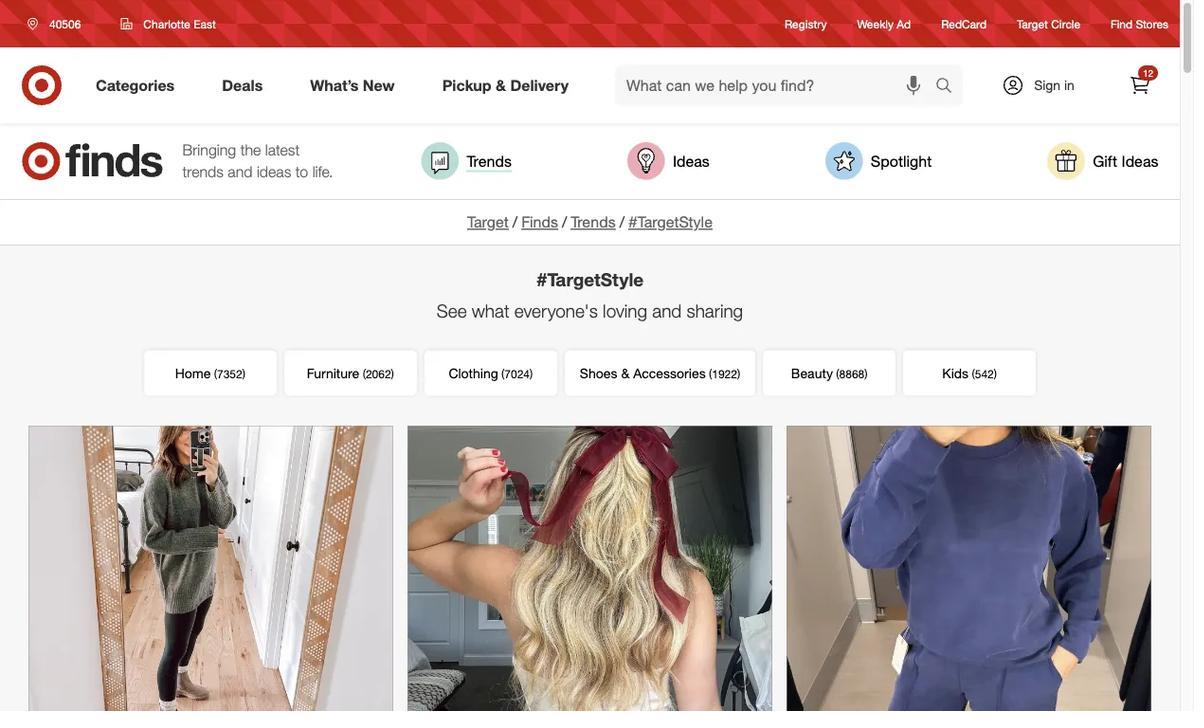 Task type: vqa. For each thing, say whether or not it's contained in the screenshot.
8:00am open 11:00pm close corresponding to Saturday
no



Task type: describe. For each thing, give the bounding box(es) containing it.
see what everyone's loving and sharing
[[437, 300, 743, 322]]

bringing
[[183, 141, 236, 159]]

target link
[[467, 213, 509, 231]]

charlotte east
[[144, 17, 216, 31]]

shoes & accessories ( 1922 )
[[580, 365, 741, 381]]

user image by @thektmiller image
[[408, 426, 772, 711]]

#targetstyle link
[[629, 213, 713, 231]]

and for loving
[[653, 300, 682, 322]]

registry
[[785, 17, 827, 31]]

weekly ad link
[[858, 16, 911, 32]]

what's
[[310, 76, 359, 94]]

find stores link
[[1111, 16, 1169, 32]]

) for furniture
[[391, 367, 394, 381]]

) for beauty
[[865, 367, 868, 381]]

new
[[363, 76, 395, 94]]

40506 button
[[15, 7, 101, 41]]

sign in
[[1035, 77, 1075, 93]]

bringing the latest trends and ideas to life.
[[183, 141, 333, 181]]

charlotte east button
[[108, 7, 228, 41]]

search
[[927, 78, 973, 96]]

sign in link
[[986, 64, 1105, 106]]

1 ideas from the left
[[673, 152, 710, 170]]

( for beauty
[[837, 367, 840, 381]]

& for delivery
[[496, 76, 506, 94]]

target for target circle
[[1017, 17, 1048, 31]]

deals
[[222, 76, 263, 94]]

( for home
[[214, 367, 217, 381]]

pickup
[[442, 76, 492, 94]]

registry link
[[785, 16, 827, 32]]

) inside shoes & accessories ( 1922 )
[[738, 367, 741, 381]]

2 / from the left
[[562, 213, 567, 231]]

3 / from the left
[[620, 213, 625, 231]]

the
[[241, 141, 261, 159]]

8868
[[840, 367, 865, 381]]

delivery
[[510, 76, 569, 94]]

latest
[[265, 141, 300, 159]]

everyone's
[[515, 300, 598, 322]]

( for kids
[[972, 367, 975, 381]]

) for kids
[[994, 367, 997, 381]]

in
[[1065, 77, 1075, 93]]

2062
[[366, 367, 391, 381]]

target finds image
[[21, 142, 164, 180]]

( for furniture
[[363, 367, 366, 381]]

0 horizontal spatial trends link
[[421, 142, 512, 180]]

user image by @liferunsonlaughter image
[[29, 426, 393, 711]]

gift ideas
[[1093, 152, 1159, 170]]

pickup & delivery
[[442, 76, 569, 94]]

target circle link
[[1017, 16, 1081, 32]]

( inside shoes & accessories ( 1922 )
[[709, 367, 712, 381]]

12
[[1143, 67, 1154, 79]]

1 horizontal spatial trends link
[[571, 213, 616, 231]]

clothing
[[449, 365, 498, 381]]

weekly
[[858, 17, 894, 31]]

loving
[[603, 300, 648, 322]]

furniture ( 2062 )
[[307, 365, 394, 381]]



Task type: locate. For each thing, give the bounding box(es) containing it.
0 vertical spatial trends link
[[421, 142, 512, 180]]

( for clothing
[[502, 367, 505, 381]]

and down the
[[228, 163, 253, 181]]

find stores
[[1111, 17, 1169, 31]]

trends link right finds
[[571, 213, 616, 231]]

(
[[214, 367, 217, 381], [363, 367, 366, 381], [502, 367, 505, 381], [709, 367, 712, 381], [837, 367, 840, 381], [972, 367, 975, 381]]

#targetstyle
[[629, 213, 713, 231], [537, 268, 644, 290]]

3 ) from the left
[[530, 367, 533, 381]]

1 / from the left
[[513, 213, 518, 231]]

1 ( from the left
[[214, 367, 217, 381]]

( right furniture
[[363, 367, 366, 381]]

1 horizontal spatial trends
[[571, 213, 616, 231]]

5 ( from the left
[[837, 367, 840, 381]]

& for accessories
[[621, 365, 630, 381]]

#targetstyle down the ideas link
[[629, 213, 713, 231]]

ideas link
[[628, 142, 710, 180]]

gift ideas link
[[1048, 142, 1159, 180]]

( inside the clothing ( 7024 )
[[502, 367, 505, 381]]

0 horizontal spatial and
[[228, 163, 253, 181]]

ideas
[[673, 152, 710, 170], [1122, 152, 1159, 170]]

( right 'beauty' on the bottom of the page
[[837, 367, 840, 381]]

and
[[228, 163, 253, 181], [653, 300, 682, 322]]

) inside the clothing ( 7024 )
[[530, 367, 533, 381]]

ideas
[[257, 163, 291, 181]]

( right "accessories"
[[709, 367, 712, 381]]

)
[[242, 367, 245, 381], [391, 367, 394, 381], [530, 367, 533, 381], [738, 367, 741, 381], [865, 367, 868, 381], [994, 367, 997, 381]]

to
[[296, 163, 308, 181]]

0 horizontal spatial ideas
[[673, 152, 710, 170]]

0 vertical spatial &
[[496, 76, 506, 94]]

1 vertical spatial target
[[467, 213, 509, 231]]

weekly ad
[[858, 17, 911, 31]]

0 horizontal spatial trends
[[467, 152, 512, 170]]

and right loving
[[653, 300, 682, 322]]

6 ) from the left
[[994, 367, 997, 381]]

kids ( 542 )
[[943, 365, 997, 381]]

trends
[[183, 163, 224, 181]]

) right 'beauty' on the bottom of the page
[[865, 367, 868, 381]]

&
[[496, 76, 506, 94], [621, 365, 630, 381]]

deals link
[[206, 64, 287, 106]]

0 horizontal spatial /
[[513, 213, 518, 231]]

1 vertical spatial &
[[621, 365, 630, 381]]

ideas up the "#targetstyle" link
[[673, 152, 710, 170]]

find
[[1111, 17, 1133, 31]]

home ( 7352 )
[[175, 365, 245, 381]]

1 vertical spatial trends
[[571, 213, 616, 231]]

3 ( from the left
[[502, 367, 505, 381]]

( right "home"
[[214, 367, 217, 381]]

) inside beauty ( 8868 )
[[865, 367, 868, 381]]

0 vertical spatial and
[[228, 163, 253, 181]]

what's new link
[[294, 64, 419, 106]]

What can we help you find? suggestions appear below search field
[[615, 64, 941, 106]]

) inside home ( 7352 )
[[242, 367, 245, 381]]

shoes
[[580, 365, 618, 381]]

/
[[513, 213, 518, 231], [562, 213, 567, 231], [620, 213, 625, 231]]

finds
[[522, 213, 558, 231]]

40506
[[49, 17, 81, 31]]

and inside bringing the latest trends and ideas to life.
[[228, 163, 253, 181]]

spotlight link
[[826, 142, 932, 180]]

target / finds / trends / #targetstyle
[[467, 213, 713, 231]]

redcard
[[942, 17, 987, 31]]

what's new
[[310, 76, 395, 94]]

target left the finds link
[[467, 213, 509, 231]]

( inside home ( 7352 )
[[214, 367, 217, 381]]

clothing ( 7024 )
[[449, 365, 533, 381]]

& right pickup
[[496, 76, 506, 94]]

trends up target link
[[467, 152, 512, 170]]

12 link
[[1120, 64, 1161, 106]]

accessories
[[633, 365, 706, 381]]

1 horizontal spatial target
[[1017, 17, 1048, 31]]

( right kids
[[972, 367, 975, 381]]

target left circle
[[1017, 17, 1048, 31]]

1 horizontal spatial ideas
[[1122, 152, 1159, 170]]

redcard link
[[942, 16, 987, 32]]

target for target / finds / trends / #targetstyle
[[467, 213, 509, 231]]

trends link
[[421, 142, 512, 180], [571, 213, 616, 231]]

) right furniture
[[391, 367, 394, 381]]

) right kids
[[994, 367, 997, 381]]

& right shoes
[[621, 365, 630, 381]]

life.
[[313, 163, 333, 181]]

0 vertical spatial trends
[[467, 152, 512, 170]]

target circle
[[1017, 17, 1081, 31]]

6 ( from the left
[[972, 367, 975, 381]]

) right clothing
[[530, 367, 533, 381]]

spotlight
[[871, 152, 932, 170]]

and for trends
[[228, 163, 253, 181]]

/ left the "#targetstyle" link
[[620, 213, 625, 231]]

/ left the finds link
[[513, 213, 518, 231]]

( inside beauty ( 8868 )
[[837, 367, 840, 381]]

finds link
[[522, 213, 558, 231]]

see
[[437, 300, 467, 322]]

1 horizontal spatial &
[[621, 365, 630, 381]]

( inside furniture ( 2062 )
[[363, 367, 366, 381]]

2 ideas from the left
[[1122, 152, 1159, 170]]

categories link
[[80, 64, 198, 106]]

) inside furniture ( 2062 )
[[391, 367, 394, 381]]

ideas right gift at the top right
[[1122, 152, 1159, 170]]

sign
[[1035, 77, 1061, 93]]

) for clothing
[[530, 367, 533, 381]]

circle
[[1052, 17, 1081, 31]]

) down sharing
[[738, 367, 741, 381]]

2 ) from the left
[[391, 367, 394, 381]]

1 ) from the left
[[242, 367, 245, 381]]

stores
[[1136, 17, 1169, 31]]

1 vertical spatial trends link
[[571, 213, 616, 231]]

2 ( from the left
[[363, 367, 366, 381]]

/ right the finds link
[[562, 213, 567, 231]]

542
[[975, 367, 994, 381]]

trends
[[467, 152, 512, 170], [571, 213, 616, 231]]

home
[[175, 365, 211, 381]]

5 ) from the left
[[865, 367, 868, 381]]

) inside kids ( 542 )
[[994, 367, 997, 381]]

furniture
[[307, 365, 360, 381]]

( inside kids ( 542 )
[[972, 367, 975, 381]]

beauty ( 8868 )
[[792, 365, 868, 381]]

pickup & delivery link
[[426, 64, 593, 106]]

( right clothing
[[502, 367, 505, 381]]

4 ( from the left
[[709, 367, 712, 381]]

0 horizontal spatial target
[[467, 213, 509, 231]]

0 vertical spatial #targetstyle
[[629, 213, 713, 231]]

7352
[[217, 367, 242, 381]]

1 vertical spatial #targetstyle
[[537, 268, 644, 290]]

what
[[472, 300, 510, 322]]

0 horizontal spatial &
[[496, 76, 506, 94]]

gift
[[1093, 152, 1118, 170]]

1 horizontal spatial /
[[562, 213, 567, 231]]

0 vertical spatial target
[[1017, 17, 1048, 31]]

ad
[[897, 17, 911, 31]]

1 horizontal spatial and
[[653, 300, 682, 322]]

user image by @tiffaniex4_mylife image
[[787, 426, 1151, 711]]

sharing
[[687, 300, 743, 322]]

trends right finds
[[571, 213, 616, 231]]

#targetstyle up see what everyone's loving and sharing
[[537, 268, 644, 290]]

search button
[[927, 64, 973, 110]]

charlotte
[[144, 17, 191, 31]]

east
[[194, 17, 216, 31]]

1922
[[712, 367, 738, 381]]

) right "home"
[[242, 367, 245, 381]]

categories
[[96, 76, 175, 94]]

7024
[[505, 367, 530, 381]]

target inside target circle link
[[1017, 17, 1048, 31]]

4 ) from the left
[[738, 367, 741, 381]]

beauty
[[792, 365, 833, 381]]

) for home
[[242, 367, 245, 381]]

trends link up target link
[[421, 142, 512, 180]]

2 horizontal spatial /
[[620, 213, 625, 231]]

kids
[[943, 365, 969, 381]]

1 vertical spatial and
[[653, 300, 682, 322]]

target
[[1017, 17, 1048, 31], [467, 213, 509, 231]]



